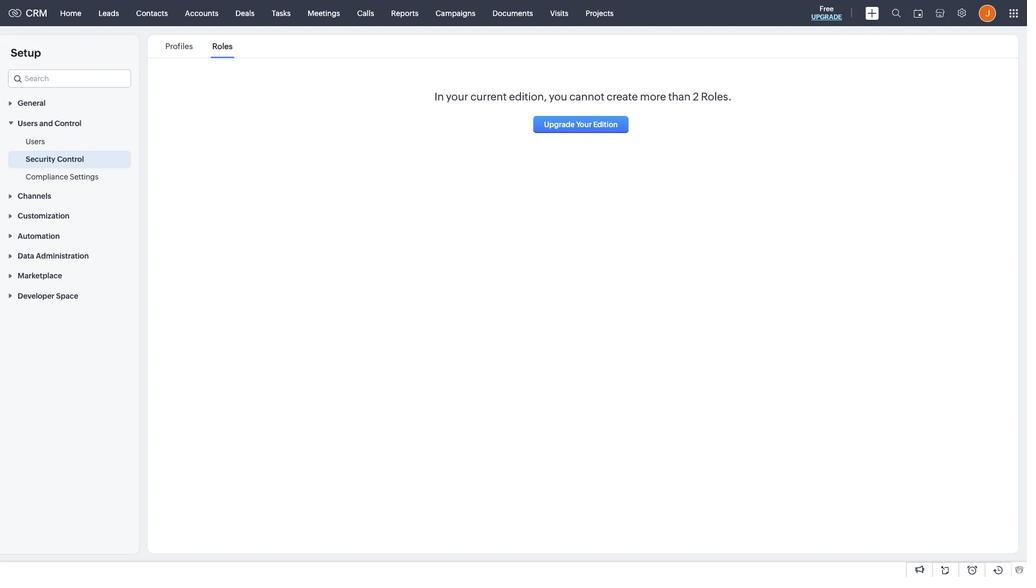 Task type: describe. For each thing, give the bounding box(es) containing it.
control inside region
[[57, 155, 84, 164]]

profiles
[[165, 42, 193, 51]]

automation
[[18, 232, 60, 241]]

upgrade your edition
[[544, 120, 618, 129]]

leads
[[99, 9, 119, 17]]

meetings
[[308, 9, 340, 17]]

customization
[[18, 212, 70, 221]]

calls
[[357, 9, 374, 17]]

crm link
[[9, 7, 47, 19]]

contacts
[[136, 9, 168, 17]]

leads link
[[90, 0, 128, 26]]

developer
[[18, 292, 54, 301]]

projects link
[[577, 0, 622, 26]]

create
[[607, 90, 638, 103]]

upgrade your edition button
[[533, 116, 629, 133]]

current
[[470, 90, 507, 103]]

visits link
[[542, 0, 577, 26]]

deals
[[236, 9, 255, 17]]

users for users
[[26, 137, 45, 146]]

settings
[[70, 173, 98, 181]]

channels
[[18, 192, 51, 201]]

security
[[26, 155, 55, 164]]

setup
[[11, 47, 41, 59]]

security control
[[26, 155, 84, 164]]

in your current edition, you cannot create more than 2 roles.
[[435, 90, 732, 103]]

visits
[[550, 9, 569, 17]]

users and control button
[[0, 113, 139, 133]]

calls link
[[349, 0, 383, 26]]

space
[[56, 292, 78, 301]]

meetings link
[[299, 0, 349, 26]]

documents
[[493, 9, 533, 17]]

administration
[[36, 252, 89, 261]]

data administration button
[[0, 246, 139, 266]]

your
[[576, 120, 592, 129]]

users and control region
[[0, 133, 139, 186]]

1 horizontal spatial upgrade
[[812, 13, 842, 21]]

search element
[[885, 0, 907, 26]]

campaigns link
[[427, 0, 484, 26]]

profile image
[[979, 5, 996, 22]]

accounts
[[185, 9, 218, 17]]

tasks
[[272, 9, 291, 17]]

compliance settings link
[[26, 172, 98, 182]]

you
[[549, 90, 567, 103]]

free upgrade
[[812, 5, 842, 21]]

control inside 'dropdown button'
[[55, 119, 81, 128]]

documents link
[[484, 0, 542, 26]]

create menu image
[[866, 7, 879, 20]]

accounts link
[[176, 0, 227, 26]]

roles link
[[211, 42, 234, 51]]

search image
[[892, 9, 901, 18]]

channels button
[[0, 186, 139, 206]]

deals link
[[227, 0, 263, 26]]



Task type: vqa. For each thing, say whether or not it's contained in the screenshot.
logo
no



Task type: locate. For each thing, give the bounding box(es) containing it.
marketplace
[[18, 272, 62, 281]]

marketplace button
[[0, 266, 139, 286]]

control down general dropdown button
[[55, 119, 81, 128]]

home link
[[52, 0, 90, 26]]

list containing profiles
[[156, 35, 242, 58]]

users left and
[[18, 119, 38, 128]]

users
[[18, 119, 38, 128], [26, 137, 45, 146]]

0 vertical spatial upgrade
[[812, 13, 842, 21]]

data administration
[[18, 252, 89, 261]]

contacts link
[[128, 0, 176, 26]]

edition,
[[509, 90, 547, 103]]

compliance settings
[[26, 173, 98, 181]]

more
[[640, 90, 666, 103]]

users for users and control
[[18, 119, 38, 128]]

0 vertical spatial users
[[18, 119, 38, 128]]

upgrade left the your
[[544, 120, 575, 129]]

1 vertical spatial users
[[26, 137, 45, 146]]

cannot
[[569, 90, 605, 103]]

in
[[435, 90, 444, 103]]

data
[[18, 252, 34, 261]]

your
[[446, 90, 468, 103]]

crm
[[26, 7, 47, 19]]

None field
[[8, 70, 131, 88]]

profile element
[[973, 0, 1003, 26]]

upgrade down the free
[[812, 13, 842, 21]]

campaigns
[[436, 9, 476, 17]]

developer space button
[[0, 286, 139, 306]]

reports
[[391, 9, 419, 17]]

upgrade
[[812, 13, 842, 21], [544, 120, 575, 129]]

compliance
[[26, 173, 68, 181]]

and
[[39, 119, 53, 128]]

create menu element
[[859, 0, 885, 26]]

1 vertical spatial upgrade
[[544, 120, 575, 129]]

0 vertical spatial control
[[55, 119, 81, 128]]

control
[[55, 119, 81, 128], [57, 155, 84, 164]]

than
[[668, 90, 691, 103]]

general button
[[0, 93, 139, 113]]

users inside users and control region
[[26, 137, 45, 146]]

automation button
[[0, 226, 139, 246]]

edition
[[593, 120, 618, 129]]

2
[[693, 90, 699, 103]]

0 horizontal spatial upgrade
[[544, 120, 575, 129]]

tasks link
[[263, 0, 299, 26]]

roles.
[[701, 90, 732, 103]]

users inside users and control 'dropdown button'
[[18, 119, 38, 128]]

free
[[820, 5, 834, 13]]

calendar image
[[914, 9, 923, 17]]

general
[[18, 99, 46, 108]]

customization button
[[0, 206, 139, 226]]

reports link
[[383, 0, 427, 26]]

users up security
[[26, 137, 45, 146]]

roles
[[212, 42, 233, 51]]

list
[[156, 35, 242, 58]]

home
[[60, 9, 81, 17]]

users link
[[26, 136, 45, 147]]

Search text field
[[9, 70, 131, 87]]

1 vertical spatial control
[[57, 155, 84, 164]]

developer space
[[18, 292, 78, 301]]

users and control
[[18, 119, 81, 128]]

upgrade inside button
[[544, 120, 575, 129]]

security control link
[[26, 154, 84, 165]]

control up compliance settings "link"
[[57, 155, 84, 164]]

projects
[[586, 9, 614, 17]]

profiles link
[[164, 42, 195, 51]]



